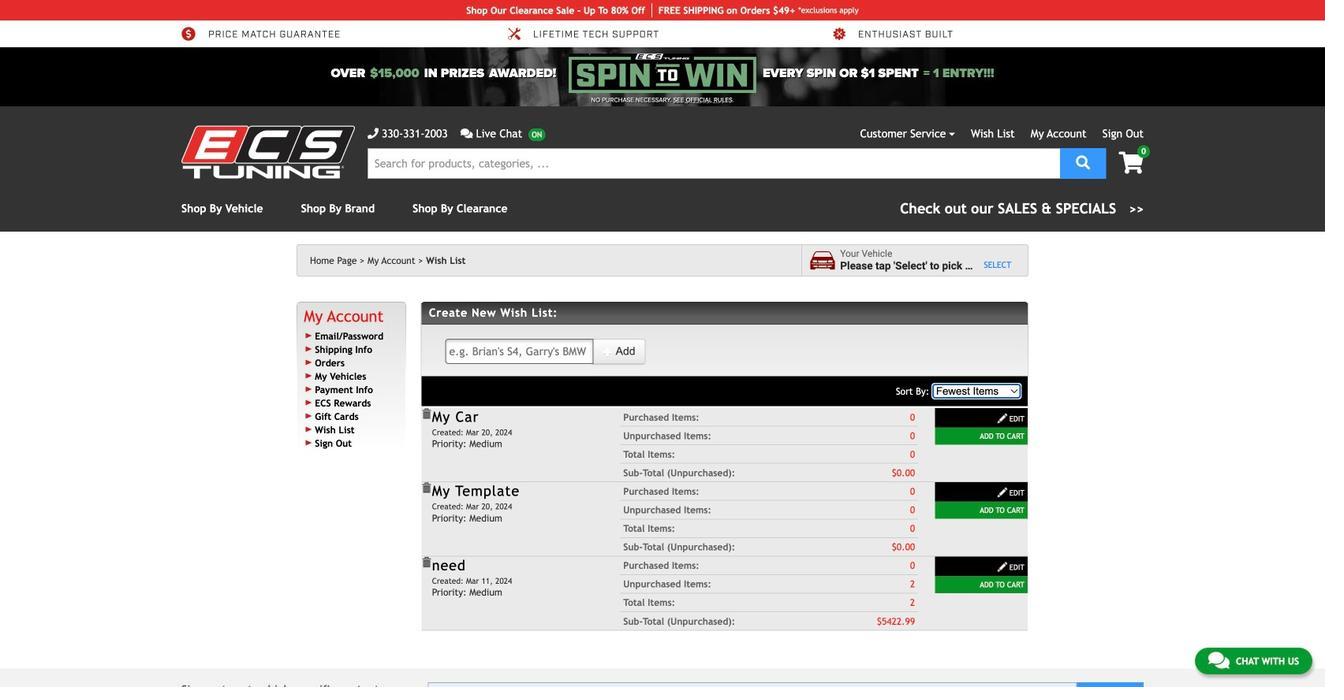 Task type: vqa. For each thing, say whether or not it's contained in the screenshot.
M4
no



Task type: locate. For each thing, give the bounding box(es) containing it.
delete image
[[421, 409, 432, 420], [421, 558, 432, 569]]

search image
[[1076, 156, 1091, 170]]

delete image
[[421, 483, 432, 494]]

1 vertical spatial delete image
[[421, 558, 432, 569]]

white image
[[602, 347, 613, 358], [997, 488, 1008, 499], [997, 562, 1008, 573]]

white image for delete icon at the bottom
[[997, 488, 1008, 499]]

1 delete image from the top
[[421, 409, 432, 420]]

2 delete image from the top
[[421, 558, 432, 569]]

0 vertical spatial delete image
[[421, 409, 432, 420]]

2 vertical spatial white image
[[997, 562, 1008, 573]]

delete image up delete icon at the bottom
[[421, 409, 432, 420]]

delete image down delete icon at the bottom
[[421, 558, 432, 569]]

1 vertical spatial white image
[[997, 488, 1008, 499]]

e.g. Brian's S4, Garry's BMW E92...etc text field
[[445, 339, 594, 365]]



Task type: describe. For each thing, give the bounding box(es) containing it.
phone image
[[368, 128, 379, 139]]

white image for second delete image from the top of the page
[[997, 562, 1008, 573]]

Search text field
[[368, 148, 1060, 179]]

0 vertical spatial white image
[[602, 347, 613, 358]]

ecs tuning image
[[181, 126, 355, 179]]

Email email field
[[428, 683, 1077, 688]]

shopping cart image
[[1119, 152, 1144, 174]]

ecs tuning 'spin to win' contest logo image
[[569, 54, 757, 93]]

white image
[[997, 413, 1008, 424]]

comments image
[[461, 128, 473, 139]]



